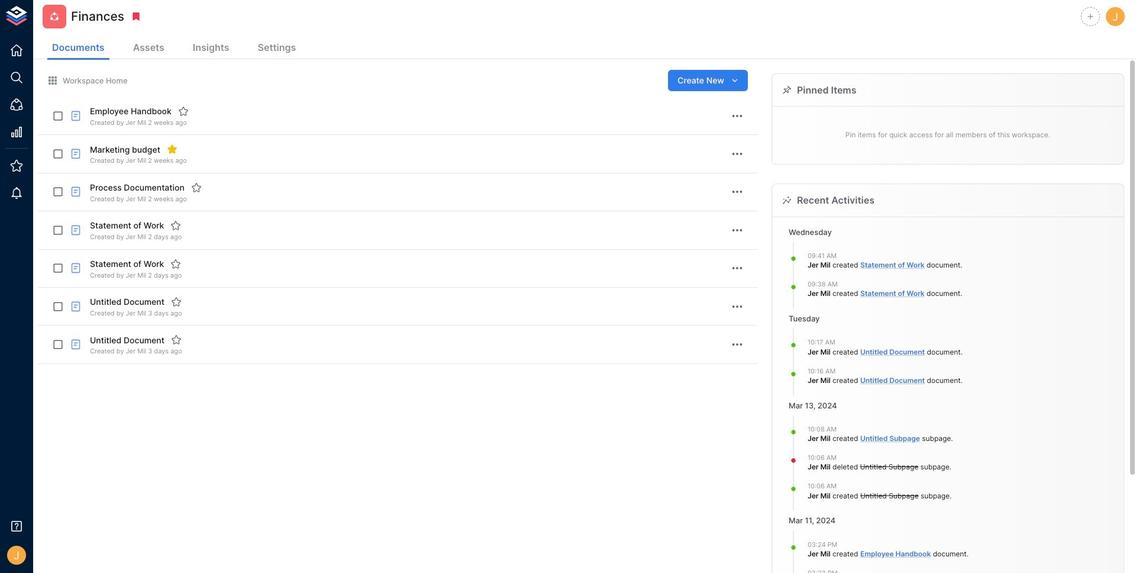Task type: locate. For each thing, give the bounding box(es) containing it.
favorite image
[[171, 335, 182, 345]]

favorite image
[[178, 106, 189, 117], [191, 182, 202, 193], [171, 220, 181, 231], [171, 259, 181, 269], [171, 297, 182, 307]]

remove bookmark image
[[131, 11, 142, 22]]

remove favorite image
[[167, 144, 178, 155]]



Task type: vqa. For each thing, say whether or not it's contained in the screenshot.
REMOVE FAVORITE image
yes



